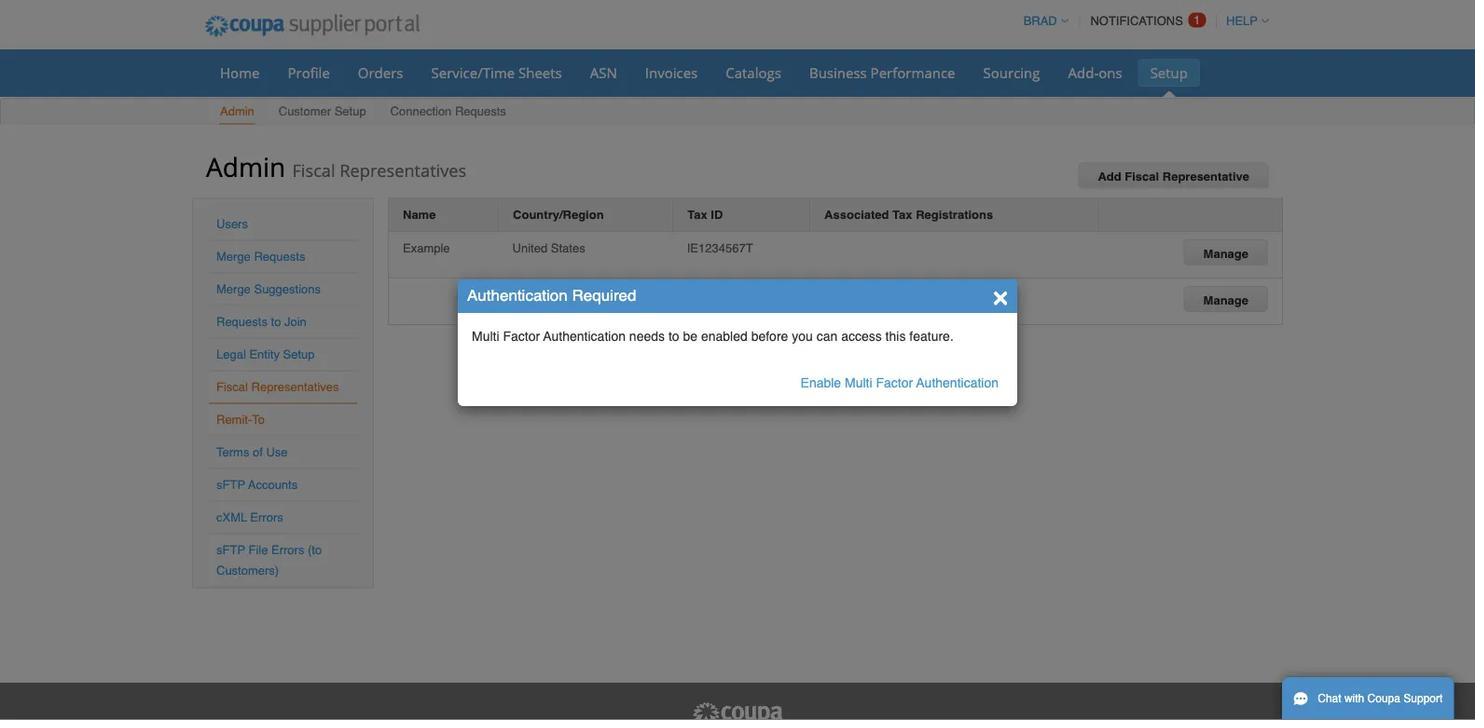 Task type: describe. For each thing, give the bounding box(es) containing it.
example
[[403, 241, 450, 255]]

this
[[885, 329, 906, 344]]

terms of use
[[216, 446, 288, 460]]

add-
[[1068, 63, 1099, 82]]

requests to join link
[[216, 315, 307, 329]]

admin link
[[219, 100, 255, 124]]

enable multi factor authentication link
[[801, 376, 999, 391]]

invoices link
[[633, 59, 710, 87]]

merge suggestions
[[216, 283, 321, 297]]

invoices
[[645, 63, 698, 82]]

united states for 2nd manage link from the bottom
[[512, 241, 585, 255]]

sftp accounts link
[[216, 478, 298, 492]]

chat with coupa support button
[[1282, 678, 1454, 721]]

connection
[[390, 104, 452, 118]]

0 horizontal spatial representatives
[[251, 380, 339, 394]]

legal entity setup link
[[216, 348, 315, 362]]

enabled
[[701, 329, 748, 344]]

home
[[220, 63, 260, 82]]

sftp file errors (to customers)
[[216, 544, 322, 578]]

use
[[266, 446, 288, 460]]

fiscal representatives
[[216, 380, 339, 394]]

2 vertical spatial setup
[[283, 348, 315, 362]]

business
[[809, 63, 867, 82]]

× button
[[993, 281, 1008, 310]]

file
[[248, 544, 268, 558]]

add fiscal representative link
[[1078, 163, 1269, 189]]

associated
[[824, 208, 889, 222]]

cxml
[[216, 511, 247, 525]]

1 tax from the left
[[687, 208, 707, 222]]

1 manage link from the top
[[1184, 240, 1268, 266]]

profile link
[[276, 59, 342, 87]]

name
[[403, 208, 436, 222]]

setup inside "link"
[[334, 104, 366, 118]]

business performance
[[809, 63, 955, 82]]

representative
[[1163, 170, 1249, 184]]

customer setup
[[279, 104, 366, 118]]

suggestions
[[254, 283, 321, 297]]

before
[[751, 329, 788, 344]]

requests to join
[[216, 315, 307, 329]]

setup link
[[1138, 59, 1200, 87]]

terms
[[216, 446, 249, 460]]

chat
[[1318, 693, 1341, 706]]

remit-to link
[[216, 413, 265, 427]]

legal
[[216, 348, 246, 362]]

fiscal for add
[[1125, 170, 1159, 184]]

×
[[993, 281, 1008, 310]]

enable multi factor authentication
[[801, 376, 999, 391]]

merge for merge suggestions
[[216, 283, 251, 297]]

ie1234567t
[[687, 241, 753, 255]]

remit-
[[216, 413, 252, 427]]

home link
[[208, 59, 272, 87]]

1 states from the top
[[551, 241, 585, 255]]

legal entity setup
[[216, 348, 315, 362]]

2 vertical spatial authentication
[[916, 376, 999, 391]]

admin for admin fiscal representatives
[[206, 149, 286, 184]]

0 vertical spatial errors
[[250, 511, 283, 525]]

connection requests
[[390, 104, 506, 118]]

2 manage from the top
[[1203, 293, 1249, 307]]

with
[[1344, 693, 1364, 706]]

representatives inside admin fiscal representatives
[[340, 159, 466, 182]]

1 horizontal spatial to
[[668, 329, 679, 344]]

merge requests link
[[216, 250, 305, 264]]

of
[[253, 446, 263, 460]]

catalogs
[[726, 63, 781, 82]]

business performance link
[[797, 59, 967, 87]]

sftp for sftp file errors (to customers)
[[216, 544, 245, 558]]

access
[[841, 329, 882, 344]]

sftp accounts
[[216, 478, 298, 492]]

tax id
[[687, 208, 723, 222]]

0 horizontal spatial fiscal
[[216, 380, 248, 394]]

1 vertical spatial authentication
[[543, 329, 626, 344]]

associated tax registrations
[[824, 208, 993, 222]]

1 manage from the top
[[1203, 247, 1249, 261]]

0 horizontal spatial coupa supplier portal image
[[192, 3, 432, 49]]

0 vertical spatial factor
[[503, 329, 540, 344]]

registrations
[[916, 208, 993, 222]]

orders link
[[346, 59, 415, 87]]

0 horizontal spatial to
[[271, 315, 281, 329]]

profile
[[288, 63, 330, 82]]

sftp file errors (to customers) link
[[216, 544, 322, 578]]

customer
[[279, 104, 331, 118]]

join
[[284, 315, 307, 329]]

remit-to
[[216, 413, 265, 427]]

enable
[[801, 376, 841, 391]]

catalogs link
[[714, 59, 793, 87]]

united states for second manage link from the top
[[512, 288, 585, 302]]



Task type: vqa. For each thing, say whether or not it's contained in the screenshot.
Representatives to the left
yes



Task type: locate. For each thing, give the bounding box(es) containing it.
representatives
[[340, 159, 466, 182], [251, 380, 339, 394]]

1 vertical spatial errors
[[271, 544, 304, 558]]

0 vertical spatial united states
[[512, 241, 585, 255]]

add-ons
[[1068, 63, 1122, 82]]

requests for connection requests
[[455, 104, 506, 118]]

1 horizontal spatial multi
[[845, 376, 872, 391]]

1 horizontal spatial setup
[[334, 104, 366, 118]]

united for 2nd manage link from the bottom
[[512, 241, 547, 255]]

tax
[[687, 208, 707, 222], [892, 208, 912, 222]]

0 vertical spatial merge
[[216, 250, 251, 264]]

cxml errors
[[216, 511, 283, 525]]

multi
[[472, 329, 499, 344], [845, 376, 872, 391]]

factor down authentication required
[[503, 329, 540, 344]]

0 vertical spatial manage
[[1203, 247, 1249, 261]]

1 vertical spatial states
[[551, 288, 585, 302]]

united left required
[[512, 288, 547, 302]]

merge requests
[[216, 250, 305, 264]]

terms of use link
[[216, 446, 288, 460]]

tax right associated
[[892, 208, 912, 222]]

you
[[792, 329, 813, 344]]

1 vertical spatial admin
[[206, 149, 286, 184]]

be
[[683, 329, 697, 344]]

customers)
[[216, 564, 279, 578]]

to
[[252, 413, 265, 427]]

2 horizontal spatial fiscal
[[1125, 170, 1159, 184]]

2 united from the top
[[512, 288, 547, 302]]

2 united states from the top
[[512, 288, 585, 302]]

states
[[551, 241, 585, 255], [551, 288, 585, 302]]

merge down users link
[[216, 250, 251, 264]]

fiscal representatives link
[[216, 380, 339, 394]]

errors inside sftp file errors (to customers)
[[271, 544, 304, 558]]

0 vertical spatial states
[[551, 241, 585, 255]]

setup down join
[[283, 348, 315, 362]]

authentication left required
[[467, 286, 568, 304]]

2 manage link from the top
[[1184, 286, 1268, 312]]

1 horizontal spatial representatives
[[340, 159, 466, 182]]

0 vertical spatial united
[[512, 241, 547, 255]]

ons
[[1099, 63, 1122, 82]]

admin down home link
[[220, 104, 254, 118]]

1 horizontal spatial coupa supplier portal image
[[691, 702, 784, 721]]

1 vertical spatial united
[[512, 288, 547, 302]]

1 vertical spatial merge
[[216, 283, 251, 297]]

to left join
[[271, 315, 281, 329]]

1 vertical spatial requests
[[254, 250, 305, 264]]

1 vertical spatial factor
[[876, 376, 913, 391]]

can
[[817, 329, 838, 344]]

united down country/region
[[512, 241, 547, 255]]

0 vertical spatial representatives
[[340, 159, 466, 182]]

setup right customer
[[334, 104, 366, 118]]

admin for admin
[[220, 104, 254, 118]]

1 merge from the top
[[216, 250, 251, 264]]

0 vertical spatial multi
[[472, 329, 499, 344]]

requests down service/time
[[455, 104, 506, 118]]

1 united from the top
[[512, 241, 547, 255]]

fiscal
[[292, 159, 335, 182], [1125, 170, 1159, 184], [216, 380, 248, 394]]

0 vertical spatial setup
[[1150, 63, 1188, 82]]

0 vertical spatial authentication
[[467, 286, 568, 304]]

0 vertical spatial admin
[[220, 104, 254, 118]]

setup
[[1150, 63, 1188, 82], [334, 104, 366, 118], [283, 348, 315, 362]]

merge down merge requests
[[216, 283, 251, 297]]

service/time
[[431, 63, 515, 82]]

multi right enable
[[845, 376, 872, 391]]

admin down admin link
[[206, 149, 286, 184]]

sftp up customers)
[[216, 544, 245, 558]]

authentication
[[467, 286, 568, 304], [543, 329, 626, 344], [916, 376, 999, 391]]

2 merge from the top
[[216, 283, 251, 297]]

1 horizontal spatial tax
[[892, 208, 912, 222]]

support
[[1404, 693, 1443, 706]]

asn link
[[578, 59, 629, 87]]

sourcing link
[[971, 59, 1052, 87]]

add fiscal representative
[[1098, 170, 1249, 184]]

2 states from the top
[[551, 288, 585, 302]]

fiscal down customer setup "link"
[[292, 159, 335, 182]]

0 vertical spatial manage link
[[1184, 240, 1268, 266]]

1 vertical spatial manage link
[[1184, 286, 1268, 312]]

0 vertical spatial requests
[[455, 104, 506, 118]]

multi down authentication required
[[472, 329, 499, 344]]

users link
[[216, 217, 248, 231]]

orders
[[358, 63, 403, 82]]

requests
[[455, 104, 506, 118], [254, 250, 305, 264], [216, 315, 268, 329]]

authentication down required
[[543, 329, 626, 344]]

1 united states from the top
[[512, 241, 585, 255]]

manage link
[[1184, 240, 1268, 266], [1184, 286, 1268, 312]]

representatives up name
[[340, 159, 466, 182]]

merge for merge requests
[[216, 250, 251, 264]]

1 vertical spatial setup
[[334, 104, 366, 118]]

required
[[572, 286, 636, 304]]

(to
[[308, 544, 322, 558]]

0 horizontal spatial factor
[[503, 329, 540, 344]]

united states
[[512, 241, 585, 255], [512, 288, 585, 302]]

connection requests link
[[389, 100, 507, 124]]

errors left (to in the bottom of the page
[[271, 544, 304, 558]]

merge
[[216, 250, 251, 264], [216, 283, 251, 297]]

authentication down "feature."
[[916, 376, 999, 391]]

representatives down the 'legal entity setup'
[[251, 380, 339, 394]]

fiscal for admin
[[292, 159, 335, 182]]

id
[[711, 208, 723, 222]]

2 sftp from the top
[[216, 544, 245, 558]]

0 vertical spatial coupa supplier portal image
[[192, 3, 432, 49]]

errors down accounts
[[250, 511, 283, 525]]

coupa supplier portal image
[[192, 3, 432, 49], [691, 702, 784, 721]]

factor down this
[[876, 376, 913, 391]]

1 horizontal spatial fiscal
[[292, 159, 335, 182]]

fiscal down legal
[[216, 380, 248, 394]]

2 vertical spatial requests
[[216, 315, 268, 329]]

united for second manage link from the top
[[512, 288, 547, 302]]

errors
[[250, 511, 283, 525], [271, 544, 304, 558]]

2 tax from the left
[[892, 208, 912, 222]]

1 vertical spatial sftp
[[216, 544, 245, 558]]

cxml errors link
[[216, 511, 283, 525]]

entity
[[249, 348, 280, 362]]

multi factor authentication needs to be enabled before you can access this feature.
[[472, 329, 954, 344]]

manage
[[1203, 247, 1249, 261], [1203, 293, 1249, 307]]

sourcing
[[983, 63, 1040, 82]]

country/region
[[513, 208, 604, 222]]

performance
[[871, 63, 955, 82]]

requests up suggestions
[[254, 250, 305, 264]]

sftp for sftp accounts
[[216, 478, 245, 492]]

service/time sheets
[[431, 63, 562, 82]]

asn
[[590, 63, 617, 82]]

feature.
[[909, 329, 954, 344]]

to
[[271, 315, 281, 329], [668, 329, 679, 344]]

0 horizontal spatial tax
[[687, 208, 707, 222]]

requests for merge requests
[[254, 250, 305, 264]]

0 horizontal spatial multi
[[472, 329, 499, 344]]

sftp
[[216, 478, 245, 492], [216, 544, 245, 558]]

1 horizontal spatial factor
[[876, 376, 913, 391]]

factor
[[503, 329, 540, 344], [876, 376, 913, 391]]

coupa
[[1367, 693, 1400, 706]]

1 vertical spatial representatives
[[251, 380, 339, 394]]

1 vertical spatial coupa supplier portal image
[[691, 702, 784, 721]]

accounts
[[248, 478, 298, 492]]

admin fiscal representatives
[[206, 149, 466, 184]]

fiscal inside admin fiscal representatives
[[292, 159, 335, 182]]

fiscal inside add fiscal representative link
[[1125, 170, 1159, 184]]

2 horizontal spatial setup
[[1150, 63, 1188, 82]]

1 vertical spatial manage
[[1203, 293, 1249, 307]]

sheets
[[518, 63, 562, 82]]

add
[[1098, 170, 1121, 184]]

sftp inside sftp file errors (to customers)
[[216, 544, 245, 558]]

1 sftp from the top
[[216, 478, 245, 492]]

united
[[512, 241, 547, 255], [512, 288, 547, 302]]

requests up legal
[[216, 315, 268, 329]]

merge suggestions link
[[216, 283, 321, 297]]

tax left id at the left
[[687, 208, 707, 222]]

fiscal right the add
[[1125, 170, 1159, 184]]

users
[[216, 217, 248, 231]]

setup right ons
[[1150, 63, 1188, 82]]

needs
[[629, 329, 665, 344]]

1 vertical spatial multi
[[845, 376, 872, 391]]

0 horizontal spatial setup
[[283, 348, 315, 362]]

1 vertical spatial united states
[[512, 288, 585, 302]]

admin
[[220, 104, 254, 118], [206, 149, 286, 184]]

add-ons link
[[1056, 59, 1134, 87]]

chat with coupa support
[[1318, 693, 1443, 706]]

0 vertical spatial sftp
[[216, 478, 245, 492]]

sftp up cxml
[[216, 478, 245, 492]]

authentication required
[[467, 286, 636, 304]]

to left be
[[668, 329, 679, 344]]



